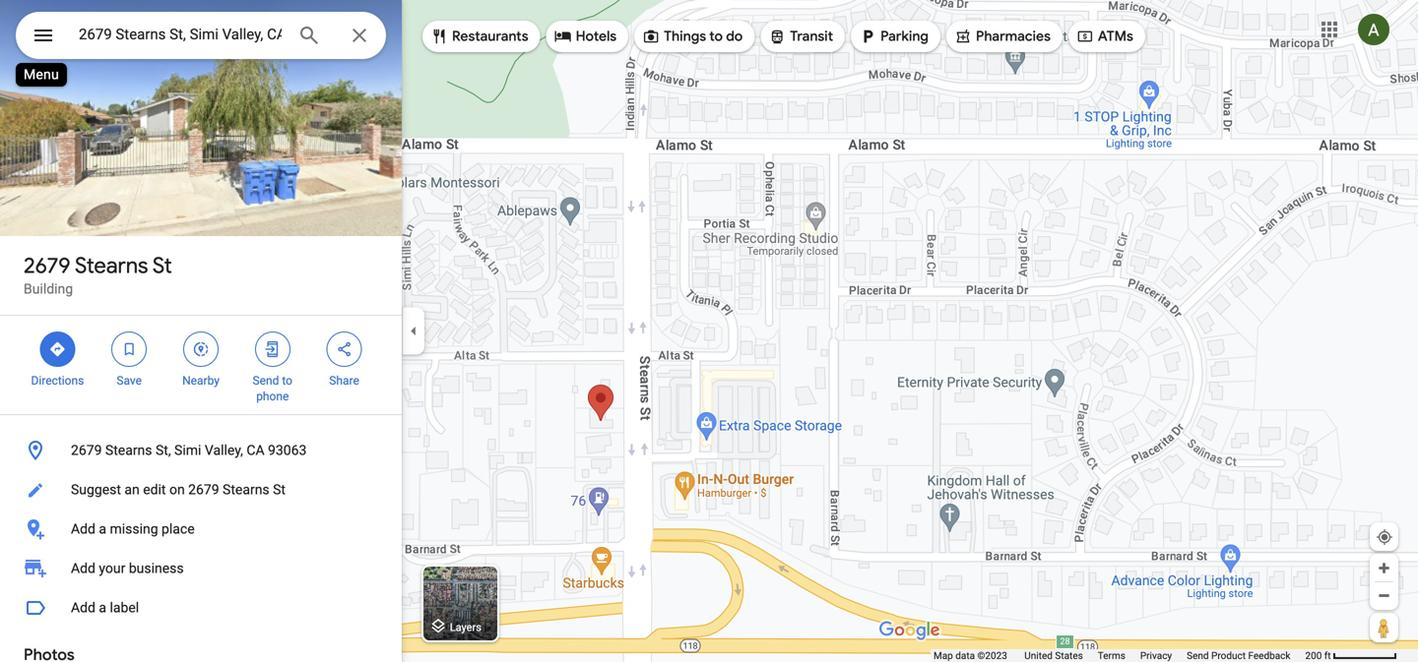 Task type: locate. For each thing, give the bounding box(es) containing it.
to
[[709, 28, 723, 45], [282, 374, 293, 388]]

add
[[71, 521, 95, 538], [71, 561, 95, 577], [71, 600, 95, 616]]

1 vertical spatial 2679
[[71, 443, 102, 459]]

stearns inside 2679 stearns st building
[[75, 252, 148, 280]]

pharmacies
[[976, 28, 1051, 45]]

product
[[1211, 650, 1246, 662]]

0 vertical spatial add
[[71, 521, 95, 538]]


[[335, 339, 353, 360]]

send inside 'button'
[[1187, 650, 1209, 662]]


[[1076, 26, 1094, 47]]

phone
[[256, 390, 289, 404]]

93063
[[268, 443, 307, 459]]

stearns down "ca"
[[223, 482, 269, 498]]

1 vertical spatial send
[[1187, 650, 1209, 662]]

restaurants
[[452, 28, 528, 45]]

a inside add a label button
[[99, 600, 106, 616]]

0 vertical spatial stearns
[[75, 252, 148, 280]]

0 horizontal spatial to
[[282, 374, 293, 388]]

zoom in image
[[1377, 561, 1392, 576]]

st inside button
[[273, 482, 286, 498]]

missing
[[110, 521, 158, 538]]

None field
[[79, 23, 282, 46]]

suggest an edit on 2679 stearns st button
[[0, 471, 402, 510]]

send up phone
[[253, 374, 279, 388]]

a
[[99, 521, 106, 538], [99, 600, 106, 616]]

st
[[152, 252, 172, 280], [273, 482, 286, 498]]

2679 up "suggest"
[[71, 443, 102, 459]]

2 a from the top
[[99, 600, 106, 616]]

footer
[[934, 650, 1305, 663]]

atms
[[1098, 28, 1133, 45]]

ft
[[1324, 650, 1331, 662]]

1 vertical spatial stearns
[[105, 443, 152, 459]]

to left "do"
[[709, 28, 723, 45]]

add a missing place
[[71, 521, 195, 538]]

send inside send to phone
[[253, 374, 279, 388]]

place
[[162, 521, 195, 538]]

suggest an edit on 2679 stearns st
[[71, 482, 286, 498]]

2 add from the top
[[71, 561, 95, 577]]

add your business
[[71, 561, 184, 577]]

200 ft
[[1305, 650, 1331, 662]]

google account: angela cha  
(angela.cha@adept.ai) image
[[1358, 14, 1390, 45]]

1 add from the top
[[71, 521, 95, 538]]

0 vertical spatial 2679
[[24, 252, 70, 280]]

1 horizontal spatial 2679
[[71, 443, 102, 459]]

200
[[1305, 650, 1322, 662]]

2679 stearns st, simi valley, ca 93063 button
[[0, 431, 402, 471]]

business
[[129, 561, 184, 577]]

2 vertical spatial add
[[71, 600, 95, 616]]

add a label button
[[0, 589, 402, 628]]

things
[[664, 28, 706, 45]]

add left label
[[71, 600, 95, 616]]

map data ©2023
[[934, 650, 1010, 662]]

 button
[[16, 12, 71, 63]]

share
[[329, 374, 359, 388]]

directions
[[31, 374, 84, 388]]

transit
[[790, 28, 833, 45]]

0 vertical spatial st
[[152, 252, 172, 280]]

a left missing
[[99, 521, 106, 538]]

a inside add a missing place button
[[99, 521, 106, 538]]

send for send to phone
[[253, 374, 279, 388]]

0 horizontal spatial 2679
[[24, 252, 70, 280]]

1 a from the top
[[99, 521, 106, 538]]

2679 inside suggest an edit on 2679 stearns st button
[[188, 482, 219, 498]]

a left label
[[99, 600, 106, 616]]


[[32, 21, 55, 50]]

layers
[[450, 622, 481, 634]]

st,
[[156, 443, 171, 459]]

0 vertical spatial a
[[99, 521, 106, 538]]

0 vertical spatial send
[[253, 374, 279, 388]]

2679 inside 2679 stearns st, simi valley, ca 93063 button
[[71, 443, 102, 459]]

your
[[99, 561, 125, 577]]

2679
[[24, 252, 70, 280], [71, 443, 102, 459], [188, 482, 219, 498]]

1 vertical spatial to
[[282, 374, 293, 388]]

stearns left st,
[[105, 443, 152, 459]]

2679 stearns st, simi valley, ca 93063
[[71, 443, 307, 459]]

add left your
[[71, 561, 95, 577]]

2 vertical spatial 2679
[[188, 482, 219, 498]]

1 horizontal spatial to
[[709, 28, 723, 45]]

1 horizontal spatial st
[[273, 482, 286, 498]]

1 horizontal spatial send
[[1187, 650, 1209, 662]]

3 add from the top
[[71, 600, 95, 616]]

0 vertical spatial to
[[709, 28, 723, 45]]

data
[[955, 650, 975, 662]]

stearns
[[75, 252, 148, 280], [105, 443, 152, 459], [223, 482, 269, 498]]

to inside send to phone
[[282, 374, 293, 388]]

0 horizontal spatial st
[[152, 252, 172, 280]]

2679 right on
[[188, 482, 219, 498]]

feedback
[[1248, 650, 1291, 662]]

2679 for st
[[24, 252, 70, 280]]

do
[[726, 28, 743, 45]]

send
[[253, 374, 279, 388], [1187, 650, 1209, 662]]

simi
[[174, 443, 201, 459]]

footer containing map data ©2023
[[934, 650, 1305, 663]]

edit
[[143, 482, 166, 498]]


[[120, 339, 138, 360]]

1 vertical spatial a
[[99, 600, 106, 616]]

on
[[169, 482, 185, 498]]

 parking
[[859, 26, 929, 47]]


[[859, 26, 877, 47]]

1 vertical spatial st
[[273, 482, 286, 498]]

send left product
[[1187, 650, 1209, 662]]

2679 up building
[[24, 252, 70, 280]]

ca
[[247, 443, 264, 459]]

united states button
[[1024, 650, 1083, 663]]

 things to do
[[642, 26, 743, 47]]

to up phone
[[282, 374, 293, 388]]

2679 inside 2679 stearns st building
[[24, 252, 70, 280]]

2679 stearns st building
[[24, 252, 172, 297]]

2679 for st,
[[71, 443, 102, 459]]

2 horizontal spatial 2679
[[188, 482, 219, 498]]

 atms
[[1076, 26, 1133, 47]]

add down "suggest"
[[71, 521, 95, 538]]

 pharmacies
[[954, 26, 1051, 47]]

stearns up 
[[75, 252, 148, 280]]

2679 stearns st main content
[[0, 0, 402, 663]]

1 vertical spatial add
[[71, 561, 95, 577]]

0 horizontal spatial send
[[253, 374, 279, 388]]



Task type: describe. For each thing, give the bounding box(es) containing it.
map
[[934, 650, 953, 662]]

st inside 2679 stearns st building
[[152, 252, 172, 280]]

google maps element
[[0, 0, 1418, 663]]

none field inside 2679 stearns st, simi valley, ca 93063 field
[[79, 23, 282, 46]]

send product feedback
[[1187, 650, 1291, 662]]

privacy
[[1140, 650, 1172, 662]]

zoom out image
[[1377, 589, 1392, 604]]

2 vertical spatial stearns
[[223, 482, 269, 498]]

terms
[[1098, 650, 1125, 662]]

add for add a missing place
[[71, 521, 95, 538]]

send to phone
[[253, 374, 293, 404]]

valley,
[[205, 443, 243, 459]]

label
[[110, 600, 139, 616]]

200 ft button
[[1305, 650, 1397, 662]]


[[768, 26, 786, 47]]

suggest
[[71, 482, 121, 498]]

privacy button
[[1140, 650, 1172, 663]]

 search field
[[16, 12, 386, 63]]

©2023
[[977, 650, 1007, 662]]

a for missing
[[99, 521, 106, 538]]

add for add your business
[[71, 561, 95, 577]]


[[264, 339, 281, 360]]


[[642, 26, 660, 47]]

save
[[117, 374, 142, 388]]

parking
[[880, 28, 929, 45]]

to inside  things to do
[[709, 28, 723, 45]]

 restaurants
[[430, 26, 528, 47]]

hotels
[[576, 28, 617, 45]]

nearby
[[182, 374, 220, 388]]

states
[[1055, 650, 1083, 662]]

add a label
[[71, 600, 139, 616]]

united
[[1024, 650, 1053, 662]]

 transit
[[768, 26, 833, 47]]


[[554, 26, 572, 47]]

footer inside google maps element
[[934, 650, 1305, 663]]

building
[[24, 281, 73, 297]]

send for send product feedback
[[1187, 650, 1209, 662]]

collapse side panel image
[[403, 321, 424, 342]]

united states
[[1024, 650, 1083, 662]]


[[192, 339, 210, 360]]


[[49, 339, 66, 360]]


[[954, 26, 972, 47]]

 hotels
[[554, 26, 617, 47]]


[[430, 26, 448, 47]]

send product feedback button
[[1187, 650, 1291, 663]]

add for add a label
[[71, 600, 95, 616]]

stearns for st,
[[105, 443, 152, 459]]

add your business link
[[0, 550, 402, 589]]

stearns for st
[[75, 252, 148, 280]]

add a missing place button
[[0, 510, 402, 550]]

actions for 2679 stearns st region
[[0, 316, 402, 415]]

show your location image
[[1376, 529, 1393, 547]]

show street view coverage image
[[1370, 614, 1398, 643]]

a for label
[[99, 600, 106, 616]]

2679 Stearns St, Simi Valley, CA 93063 field
[[16, 12, 386, 59]]

an
[[124, 482, 140, 498]]

terms button
[[1098, 650, 1125, 663]]



Task type: vqa. For each thing, say whether or not it's contained in the screenshot.
the left '715'
no



